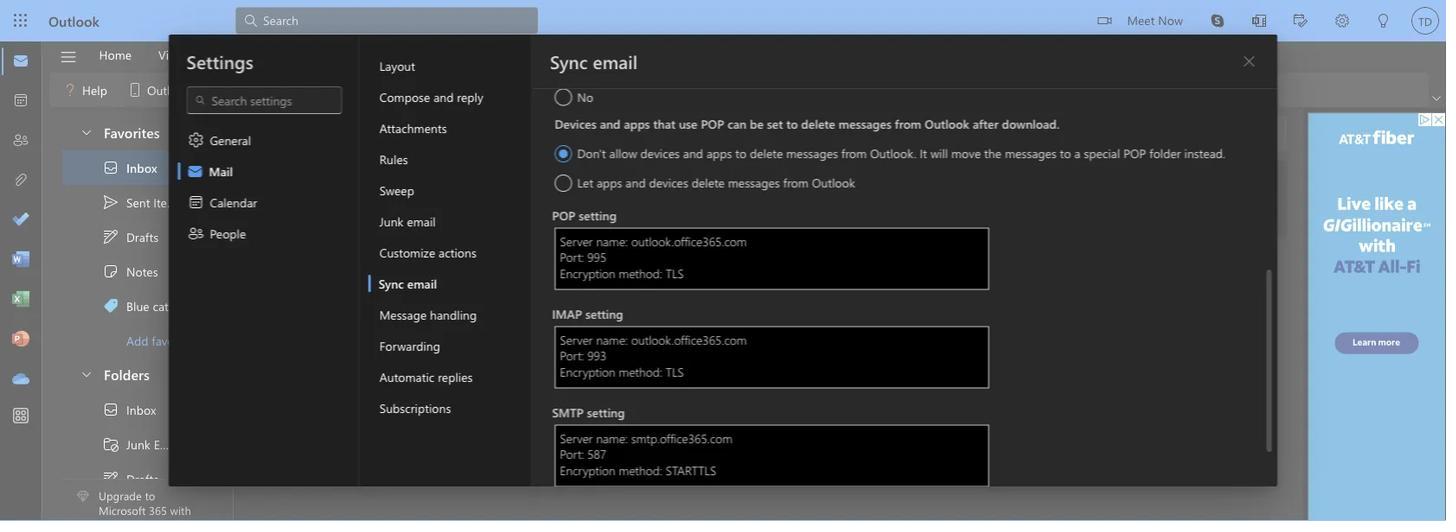 Task type: vqa. For each thing, say whether or not it's contained in the screenshot.
change
no



Task type: describe. For each thing, give the bounding box(es) containing it.
category
[[153, 298, 200, 314]]

subscriptions button
[[368, 393, 532, 424]]

setting for pop setting
[[578, 208, 616, 224]]

contractsafe.
[[294, 180, 368, 196]]

tree containing 
[[62, 393, 202, 522]]

mon for verification
[[455, 251, 476, 265]]

home
[[99, 47, 132, 63]]

messages down download.
[[1004, 145, 1056, 161]]

0 vertical spatial team
[[717, 176, 748, 194]]

 tree item
[[62, 185, 202, 220]]

microsoft inside upgrade to microsoft 365 with
[[99, 503, 146, 519]]

forwarding
[[379, 338, 440, 354]]

sync email button
[[368, 268, 532, 299]]

and up allow
[[599, 116, 620, 132]]

5-
[[371, 180, 383, 196]]

set
[[767, 116, 783, 132]]


[[102, 298, 119, 315]]

email for junk email button
[[407, 213, 436, 229]]

replies
[[438, 369, 473, 385]]

2 horizontal spatial pop
[[1123, 145, 1146, 161]]

mon 10/2 for verification
[[455, 251, 500, 265]]


[[61, 81, 79, 99]]

excel image
[[12, 292, 29, 309]]

new
[[389, 422, 411, 438]]

and inside button
[[434, 89, 454, 105]]


[[102, 194, 119, 211]]

smtp setting
[[552, 405, 625, 421]]

contractsafe. 5-star rated. - contract management software
[[294, 180, 630, 196]]

email for sync email "button"
[[407, 276, 437, 292]]

mobile
[[194, 82, 230, 98]]

microsoft account team for microsoft account security info was added
[[294, 302, 421, 318]]

layout button
[[368, 50, 532, 81]]

actions
[[439, 244, 476, 260]]

meet
[[1127, 12, 1155, 28]]


[[102, 263, 119, 280]]

can
[[727, 116, 746, 132]]

1 horizontal spatial apps
[[623, 116, 650, 132]]

sync email inside tab panel
[[550, 49, 638, 74]]

inbox for second "" tree item from the bottom
[[126, 160, 157, 176]]

 sent items
[[102, 194, 183, 211]]

mon 10/2 for was
[[455, 321, 500, 335]]

0 vertical spatial info
[[727, 124, 752, 143]]

favorites tree
[[62, 109, 202, 358]]

outlook.com
[[414, 422, 484, 438]]

0 horizontal spatial apps
[[596, 175, 622, 191]]


[[1242, 55, 1256, 68]]

2 vertical spatial security
[[394, 320, 435, 336]]

1 horizontal spatial pop
[[700, 116, 724, 132]]

microsoft account team image
[[558, 176, 593, 210]]

document containing settings
[[0, 0, 1446, 522]]

to down can
[[735, 145, 746, 161]]

help inside  help
[[82, 82, 107, 98]]

0 vertical spatial devices
[[640, 145, 679, 161]]

outlook up will
[[924, 116, 969, 132]]

add
[[126, 333, 148, 349]]

junk inside button
[[379, 213, 404, 229]]

outlook inside the outlook team welcome to your new outlook.com account
[[294, 405, 337, 421]]

settings
[[186, 49, 253, 74]]

 button
[[1235, 48, 1263, 75]]

1 vertical spatial info
[[438, 250, 459, 266]]

calendar
[[210, 194, 257, 210]]


[[102, 436, 119, 453]]

 for second "" tree item from the bottom
[[102, 159, 119, 177]]

automatic replies
[[379, 369, 473, 385]]

 button for favorites
[[71, 116, 100, 148]]

rules
[[379, 151, 408, 167]]


[[186, 163, 204, 180]]

2 vertical spatial from
[[783, 175, 808, 191]]

 tree item
[[62, 254, 202, 289]]

0 horizontal spatial pop
[[552, 208, 575, 224]]

1 vertical spatial devices
[[649, 175, 688, 191]]

rated.
[[407, 180, 442, 196]]

customize actions button
[[368, 237, 532, 268]]

smtp
[[552, 405, 583, 421]]

after
[[972, 116, 998, 132]]

contractsafe
[[294, 162, 365, 178]]

2  drafts from the top
[[102, 471, 158, 488]]

 inbox for second "" tree item from the bottom
[[102, 159, 157, 177]]

outlook team welcome to your new outlook.com account
[[294, 405, 529, 438]]

sync inside "button"
[[379, 276, 404, 292]]

messages down be
[[728, 175, 779, 191]]

and down allow
[[625, 175, 645, 191]]

home button
[[86, 42, 145, 68]]

Server name: smtp.office365.com  Port: 587  Encryption method: STARTTLS text field
[[554, 425, 989, 488]]

more apps image
[[12, 408, 29, 426]]

 inside favorites tree
[[102, 228, 119, 246]]

folders tree item
[[62, 358, 202, 393]]

that
[[653, 116, 675, 132]]

handling
[[430, 307, 477, 323]]

devices and apps that use pop can be set to delete messages from outlook after download. option group
[[554, 111, 1244, 195]]

message handling button
[[368, 299, 532, 331]]

no
[[577, 89, 593, 105]]

messages down devices and apps that use pop can be set to delete messages from outlook after download.
[[786, 145, 838, 161]]

it
[[919, 145, 927, 161]]

customize actions
[[379, 244, 476, 260]]

 inbox for 1st "" tree item from the bottom of the application containing settings
[[102, 402, 156, 419]]

customize
[[379, 244, 435, 260]]

upgrade to microsoft 365 with button
[[62, 479, 234, 522]]

 button for folders
[[71, 358, 100, 390]]

allow
[[609, 145, 637, 161]]

team for was
[[394, 302, 421, 318]]

calendar image
[[12, 93, 29, 110]]

outlook inside  outlook mobile
[[147, 82, 190, 98]]

Server name: outlook.office365.com  Port: 993  Encryption method: TLS text field
[[554, 327, 989, 389]]

junk email
[[379, 213, 436, 229]]

sweep
[[379, 182, 414, 198]]

items
[[153, 194, 183, 211]]

10/2 for was
[[479, 321, 500, 335]]

email inside tab panel
[[593, 49, 638, 74]]

mt
[[567, 185, 584, 201]]

setting for smtp setting
[[587, 405, 625, 421]]

 general
[[187, 132, 251, 149]]

left-rail-appbar navigation
[[3, 42, 38, 400]]

 help
[[61, 81, 107, 99]]

mail
[[209, 163, 233, 179]]

 blue category
[[102, 298, 200, 315]]

let apps and devices delete messages from outlook
[[577, 175, 855, 191]]


[[194, 94, 206, 106]]

 tree item for 
[[62, 220, 202, 254]]

message handling
[[379, 307, 477, 323]]

to right the 'set'
[[786, 116, 797, 132]]

special
[[1083, 145, 1120, 161]]

message list section
[[235, 111, 630, 522]]

attachments
[[379, 120, 447, 136]]

team
[[341, 405, 369, 421]]

let
[[577, 175, 593, 191]]

1 horizontal spatial verification
[[756, 124, 826, 143]]

folder
[[1149, 145, 1181, 161]]

favorites
[[104, 123, 160, 141]]

view
[[158, 47, 184, 63]]

add favorite tree item
[[62, 324, 202, 358]]


[[59, 48, 77, 66]]

 outlook mobile
[[126, 81, 230, 99]]

 notes
[[102, 263, 158, 280]]

to inside upgrade to microsoft 365 with
[[145, 489, 155, 504]]

sync email heading
[[550, 49, 638, 74]]

upgrade
[[99, 489, 142, 504]]

10/2 for verification
[[479, 251, 500, 265]]

mail image
[[12, 53, 29, 70]]

add favorite
[[126, 333, 192, 349]]

2  tree item from the top
[[62, 393, 202, 427]]



Task type: locate. For each thing, give the bounding box(es) containing it.
setting for imap setting
[[585, 306, 623, 322]]

inbox inside tree
[[126, 402, 156, 418]]

 drafts up upgrade
[[102, 471, 158, 488]]

1  button from the top
[[71, 116, 100, 148]]

compose and reply button
[[368, 81, 532, 112]]

 up upgrade
[[102, 471, 119, 488]]

 up 
[[102, 402, 119, 419]]

application
[[0, 0, 1446, 522]]

1 vertical spatial inbox
[[126, 402, 156, 418]]

forwarding button
[[368, 331, 532, 362]]

1 drafts from the top
[[126, 229, 158, 245]]

security up forwarding
[[394, 320, 435, 336]]

application containing settings
[[0, 0, 1446, 522]]

2  tree item from the top
[[62, 462, 202, 497]]

0 vertical spatial verification
[[756, 124, 826, 143]]

 button left 'folders'
[[71, 358, 100, 390]]

0 horizontal spatial from
[[783, 175, 808, 191]]

1 vertical spatial  drafts
[[102, 471, 158, 488]]

sync email tab panel
[[533, 0, 1277, 491]]

 up 
[[102, 159, 119, 177]]

2 mon from the top
[[455, 321, 476, 335]]

microsoft account team
[[603, 176, 748, 194], [294, 232, 421, 248], [294, 302, 421, 318]]

2 drafts from the top
[[126, 471, 158, 487]]

verification right can
[[756, 124, 826, 143]]

1  inbox from the top
[[102, 159, 157, 177]]

inbox for 1st "" tree item from the bottom of the application containing settings
[[126, 402, 156, 418]]

email inside button
[[407, 213, 436, 229]]

pop setting
[[552, 208, 616, 224]]

management
[[504, 180, 578, 196]]

help group
[[53, 73, 241, 104]]

2  from the top
[[80, 367, 93, 381]]

be
[[749, 116, 763, 132]]

use
[[678, 116, 697, 132]]

0 vertical spatial delete
[[801, 116, 835, 132]]

email up customize actions
[[407, 213, 436, 229]]

 for 1st "" tree item from the bottom of the application containing settings
[[102, 402, 119, 419]]

to left the 'a'
[[1060, 145, 1071, 161]]

drafts up upgrade to microsoft 365 with
[[126, 471, 158, 487]]

 tree item
[[62, 289, 202, 324]]

1 vertical spatial microsoft account team
[[294, 232, 421, 248]]

account
[[621, 124, 671, 143], [665, 176, 713, 194], [348, 232, 391, 248], [348, 250, 391, 266], [348, 302, 391, 318], [348, 320, 391, 336], [487, 422, 529, 438]]

sync inside tab panel
[[550, 49, 588, 74]]

0 vertical spatial 
[[102, 228, 119, 246]]

 drafts inside favorites tree
[[102, 228, 158, 246]]

2 vertical spatial team
[[394, 302, 421, 318]]

0 vertical spatial 
[[102, 159, 119, 177]]

junk inside ' junk email'
[[126, 437, 150, 453]]

1 vertical spatial mon 10/2
[[455, 321, 500, 335]]

outlook.
[[870, 145, 916, 161]]

 calendar
[[187, 194, 257, 211]]

 left 'folders'
[[80, 367, 93, 381]]

sent
[[126, 194, 150, 211]]

2  from the top
[[102, 402, 119, 419]]

0 vertical spatial email
[[593, 49, 638, 74]]

1 horizontal spatial sync
[[550, 49, 588, 74]]

security
[[675, 124, 724, 143], [394, 250, 435, 266], [394, 320, 435, 336]]

setting right smtp
[[587, 405, 625, 421]]

tab list
[[86, 42, 249, 68]]

reply
[[457, 89, 483, 105]]

 tree item
[[62, 220, 202, 254], [62, 462, 202, 497]]

0 vertical spatial sync email
[[550, 49, 638, 74]]

apps up let apps and devices delete messages from outlook
[[706, 145, 732, 161]]

1 mon 10/2 from the top
[[455, 251, 500, 265]]

1 vertical spatial security
[[394, 250, 435, 266]]

0 vertical spatial microsoft account team
[[603, 176, 748, 194]]

 button down  help
[[71, 116, 100, 148]]

1 horizontal spatial help
[[210, 47, 236, 63]]

0 horizontal spatial junk
[[126, 437, 150, 453]]

messages up 'outlook.'
[[838, 116, 891, 132]]

0 vertical spatial pop
[[700, 116, 724, 132]]

365
[[149, 503, 167, 519]]

security left can
[[675, 124, 724, 143]]

view button
[[145, 42, 197, 68]]

microsoft account security info was added
[[294, 320, 519, 336]]

inbox inside favorites tree
[[126, 160, 157, 176]]

imap
[[552, 306, 582, 322]]

 for folders
[[80, 367, 93, 381]]

outlook left  at left
[[147, 82, 190, 98]]

to right upgrade
[[145, 489, 155, 504]]

mon for was
[[455, 321, 476, 335]]

to
[[786, 116, 797, 132], [735, 145, 746, 161], [1060, 145, 1071, 161], [347, 422, 358, 438], [145, 489, 155, 504]]

account inside the outlook team welcome to your new outlook.com account
[[487, 422, 529, 438]]

instead.
[[1184, 145, 1225, 161]]

software
[[581, 180, 630, 196]]

0 vertical spatial security
[[675, 124, 724, 143]]

inbox up ' junk email'
[[126, 402, 156, 418]]

2
[[179, 471, 185, 487]]

1 vertical spatial 
[[102, 402, 119, 419]]

1 vertical spatial setting
[[585, 306, 623, 322]]

microsoft account team down junk email on the left top of the page
[[294, 232, 421, 248]]

1 vertical spatial sync email
[[379, 276, 437, 292]]

 tree item up 'sent'
[[62, 151, 202, 185]]

outlook up the  "button"
[[48, 11, 99, 30]]

powerpoint image
[[12, 331, 29, 349]]

0 vertical spatial apps
[[623, 116, 650, 132]]

 inbox
[[102, 159, 157, 177], [102, 402, 156, 419]]

0 vertical spatial drafts
[[126, 229, 158, 245]]

from up don't allow devices and apps to delete messages from outlook. it will move the messages to a special pop folder instead. on the top of the page
[[894, 116, 921, 132]]

0 vertical spatial mon
[[455, 251, 476, 265]]


[[187, 225, 205, 242]]

0 vertical spatial sync
[[550, 49, 588, 74]]

1 vertical spatial 10/2
[[479, 321, 500, 335]]

settings tab list
[[169, 35, 360, 487]]

 tree item
[[62, 151, 202, 185], [62, 393, 202, 427]]

2 vertical spatial setting
[[587, 405, 625, 421]]

devices
[[554, 116, 596, 132]]

security down junk email on the left top of the page
[[394, 250, 435, 266]]

 button inside favorites tree item
[[71, 116, 100, 148]]

outlook banner
[[0, 0, 1446, 42]]

verification
[[756, 124, 826, 143], [462, 250, 521, 266]]

2 horizontal spatial delete
[[801, 116, 835, 132]]

junk right 
[[126, 437, 150, 453]]

help up "mobile"
[[210, 47, 236, 63]]

email
[[593, 49, 638, 74], [407, 213, 436, 229], [407, 276, 437, 292]]

2 10/2 from the top
[[479, 321, 500, 335]]

info
[[727, 124, 752, 143], [438, 250, 459, 266], [438, 320, 459, 336]]

microsoft account security info verification
[[557, 124, 826, 143], [294, 250, 521, 266]]

team down junk email on the left top of the page
[[394, 232, 421, 248]]

2 mon 10/2 from the top
[[455, 321, 500, 335]]

email
[[154, 437, 182, 453]]

1 horizontal spatial microsoft account security info verification
[[557, 124, 826, 143]]

will
[[930, 145, 948, 161]]

 drafts up  notes
[[102, 228, 158, 246]]

was
[[462, 320, 482, 336]]

meet now
[[1127, 12, 1183, 28]]

1 inbox from the top
[[126, 160, 157, 176]]

1 vertical spatial  tree item
[[62, 462, 202, 497]]

0 horizontal spatial help
[[82, 82, 107, 98]]

delete down use
[[691, 175, 724, 191]]

 tree item up ' junk email'
[[62, 393, 202, 427]]

verification inside message list list box
[[462, 250, 521, 266]]

tab list containing home
[[86, 42, 249, 68]]

people image
[[12, 132, 29, 150]]

premium features image
[[77, 491, 89, 503]]

1  from the top
[[80, 125, 93, 139]]

1 vertical spatial 
[[102, 471, 119, 488]]

 tree item for 
[[62, 462, 202, 497]]

with
[[170, 503, 191, 519]]

help
[[210, 47, 236, 63], [82, 82, 107, 98]]

0 vertical spatial  inbox
[[102, 159, 157, 177]]

10/2 right actions
[[479, 251, 500, 265]]

message list list box
[[235, 154, 630, 522]]

pop right use
[[700, 116, 724, 132]]

pop left folder
[[1123, 145, 1146, 161]]

blue
[[126, 298, 149, 314]]

help inside button
[[210, 47, 236, 63]]

automatic replies button
[[368, 362, 532, 393]]

 inside favorites tree item
[[80, 125, 93, 139]]

layout
[[379, 58, 415, 74]]

0 vertical spatial microsoft account security info verification
[[557, 124, 826, 143]]

1 vertical spatial  inbox
[[102, 402, 156, 419]]

setting down software
[[578, 208, 616, 224]]

dialog
[[0, 0, 1446, 522]]

1 vertical spatial email
[[407, 213, 436, 229]]

-
[[446, 180, 450, 196]]

2  from the top
[[102, 471, 119, 488]]

0 vertical spatial setting
[[578, 208, 616, 224]]

 tree item
[[62, 427, 202, 462]]

2 vertical spatial email
[[407, 276, 437, 292]]

 down 
[[102, 228, 119, 246]]


[[102, 159, 119, 177], [102, 402, 119, 419]]

tab list inside application
[[86, 42, 249, 68]]

1  drafts from the top
[[102, 228, 158, 246]]

microsoft account security info verification inside message list list box
[[294, 250, 521, 266]]

team for verification
[[394, 232, 421, 248]]

1 vertical spatial delete
[[749, 145, 782, 161]]

mon 10/2
[[455, 251, 500, 265], [455, 321, 500, 335]]

sync email down customize
[[379, 276, 437, 292]]

microsoft account team for microsoft account security info verification
[[294, 232, 421, 248]]

email down customize actions
[[407, 276, 437, 292]]

2 horizontal spatial apps
[[706, 145, 732, 161]]

1 vertical spatial sync
[[379, 276, 404, 292]]

apps left that
[[623, 116, 650, 132]]

0 vertical spatial  tree item
[[62, 151, 202, 185]]

help right 
[[82, 82, 107, 98]]

help button
[[197, 42, 249, 68]]

0 vertical spatial from
[[894, 116, 921, 132]]

Search settings search field
[[206, 92, 324, 109]]

from left 'outlook.'
[[841, 145, 866, 161]]

document
[[0, 0, 1446, 522]]

 inbox inside favorites tree
[[102, 159, 157, 177]]

microsoft account security info verification down junk email on the left top of the page
[[294, 250, 521, 266]]

pop
[[700, 116, 724, 132], [1123, 145, 1146, 161], [552, 208, 575, 224]]

to inside the outlook team welcome to your new outlook.com account
[[347, 422, 358, 438]]

team
[[717, 176, 748, 194], [394, 232, 421, 248], [394, 302, 421, 318]]

team up microsoft account security info was added
[[394, 302, 421, 318]]

sync email up no
[[550, 49, 638, 74]]

dialog containing settings
[[0, 0, 1446, 522]]

outlook inside banner
[[48, 11, 99, 30]]

0 vertical spatial 
[[80, 125, 93, 139]]

outlook link
[[48, 0, 99, 42]]

sync up message
[[379, 276, 404, 292]]

automatic
[[379, 369, 434, 385]]

junk down sweep on the top left of the page
[[379, 213, 404, 229]]

0 vertical spatial  tree item
[[62, 220, 202, 254]]

2 inbox from the top
[[126, 402, 156, 418]]

2  button from the top
[[71, 358, 100, 390]]

setting right imap
[[585, 306, 623, 322]]

inbox up  sent items
[[126, 160, 157, 176]]

compose
[[379, 89, 430, 105]]

sync email inside "button"
[[379, 276, 437, 292]]

1 horizontal spatial delete
[[749, 145, 782, 161]]

0 vertical spatial mon 10/2
[[455, 251, 500, 265]]

sync email
[[550, 49, 638, 74], [379, 276, 437, 292]]

email inside "button"
[[407, 276, 437, 292]]

from down devices and apps that use pop can be set to delete messages from outlook after download.
[[783, 175, 808, 191]]

folders
[[104, 365, 150, 384]]

microsoft account team down allow
[[603, 176, 748, 194]]

microsoft
[[557, 124, 618, 143], [603, 176, 661, 194], [294, 232, 345, 248], [294, 250, 345, 266], [294, 302, 345, 318], [294, 320, 345, 336], [99, 503, 146, 519]]

verification up sync email "button"
[[462, 250, 521, 266]]

 inbox up  tree item on the left of the page
[[102, 402, 156, 419]]

0 vertical spatial junk
[[379, 213, 404, 229]]

1  from the top
[[102, 228, 119, 246]]

 for favorites
[[80, 125, 93, 139]]

tree
[[62, 393, 202, 522]]

1 horizontal spatial sync email
[[550, 49, 638, 74]]

mon
[[455, 251, 476, 265], [455, 321, 476, 335]]

 inbox inside tree
[[102, 402, 156, 419]]

subscriptions
[[379, 400, 451, 416]]

to do image
[[12, 212, 29, 229]]

added
[[486, 320, 519, 336]]

0 horizontal spatial microsoft account security info verification
[[294, 250, 521, 266]]

 down  help
[[80, 125, 93, 139]]

0 vertical spatial inbox
[[126, 160, 157, 176]]

 tree item down ' junk email'
[[62, 462, 202, 497]]

2 vertical spatial microsoft account team
[[294, 302, 421, 318]]

apps
[[623, 116, 650, 132], [706, 145, 732, 161], [596, 175, 622, 191]]

1  tree item from the top
[[62, 220, 202, 254]]

0 horizontal spatial sync email
[[379, 276, 437, 292]]

delete down the 'set'
[[749, 145, 782, 161]]

delete right the 'set'
[[801, 116, 835, 132]]

1 vertical spatial junk
[[126, 437, 150, 453]]

1 vertical spatial team
[[394, 232, 421, 248]]


[[187, 132, 205, 149]]

email up no
[[593, 49, 638, 74]]

2 vertical spatial delete
[[691, 175, 724, 191]]

2 horizontal spatial from
[[894, 116, 921, 132]]

to down team
[[347, 422, 358, 438]]

0 horizontal spatial sync
[[379, 276, 404, 292]]

microsoft account team up microsoft account security info was added
[[294, 302, 421, 318]]

1 vertical spatial drafts
[[126, 471, 158, 487]]

drafts inside favorites tree
[[126, 229, 158, 245]]

drafts down  sent items
[[126, 229, 158, 245]]

1 vertical spatial from
[[841, 145, 866, 161]]

and down use
[[683, 145, 703, 161]]

contract
[[454, 180, 501, 196]]

2 vertical spatial apps
[[596, 175, 622, 191]]

2 vertical spatial info
[[438, 320, 459, 336]]

0 vertical spatial  button
[[71, 116, 100, 148]]

 button inside folders tree item
[[71, 358, 100, 390]]

1  from the top
[[102, 159, 119, 177]]

word image
[[12, 252, 29, 269]]

1 vertical spatial verification
[[462, 250, 521, 266]]

1 vertical spatial pop
[[1123, 145, 1146, 161]]

1  tree item from the top
[[62, 151, 202, 185]]

and left 'reply'
[[434, 89, 454, 105]]

favorite
[[152, 333, 192, 349]]

0 vertical spatial help
[[210, 47, 236, 63]]

outlook down devices and apps that use pop can be set to delete messages from outlook after download.
[[811, 175, 855, 191]]

10/2 right handling
[[479, 321, 500, 335]]

notes
[[126, 264, 158, 280]]

team down can
[[717, 176, 748, 194]]

sweep button
[[368, 175, 532, 206]]

devices
[[640, 145, 679, 161], [649, 175, 688, 191]]

0 vertical spatial  drafts
[[102, 228, 158, 246]]

 inbox down favorites tree item
[[102, 159, 157, 177]]

10/2
[[479, 251, 500, 265], [479, 321, 500, 335]]

0 horizontal spatial delete
[[691, 175, 724, 191]]

Server name: outlook.office365.com  Port: 995  Encryption method: TLS text field
[[554, 228, 989, 290]]

 inside tree
[[102, 402, 119, 419]]

drafts inside tree
[[126, 471, 158, 487]]

from
[[894, 116, 921, 132], [841, 145, 866, 161], [783, 175, 808, 191]]

outlook up 'welcome'
[[294, 405, 337, 421]]

imap setting
[[552, 306, 623, 322]]

onedrive image
[[12, 371, 29, 389]]

 drafts
[[102, 228, 158, 246], [102, 471, 158, 488]]

favorites tree item
[[62, 116, 202, 151]]

1 horizontal spatial from
[[841, 145, 866, 161]]

the
[[984, 145, 1001, 161]]

0 horizontal spatial verification
[[462, 250, 521, 266]]

2 vertical spatial pop
[[552, 208, 575, 224]]

and
[[434, 89, 454, 105], [599, 116, 620, 132], [683, 145, 703, 161], [625, 175, 645, 191]]

1 vertical spatial  tree item
[[62, 393, 202, 427]]

1 vertical spatial apps
[[706, 145, 732, 161]]

 tree item up  notes
[[62, 220, 202, 254]]

1 mon from the top
[[455, 251, 476, 265]]

your
[[362, 422, 386, 438]]

1 vertical spatial help
[[82, 82, 107, 98]]

move
[[951, 145, 980, 161]]

1 vertical spatial 
[[80, 367, 93, 381]]

files image
[[12, 172, 29, 190]]

apps right let
[[596, 175, 622, 191]]

1 vertical spatial mon
[[455, 321, 476, 335]]

 inside favorites tree
[[102, 159, 119, 177]]

1 10/2 from the top
[[479, 251, 500, 265]]

1 horizontal spatial junk
[[379, 213, 404, 229]]

devices and apps that use pop can be set to delete messages from outlook after download.
[[554, 116, 1059, 132]]

 inside folders tree item
[[80, 367, 93, 381]]

2  inbox from the top
[[102, 402, 156, 419]]

0 vertical spatial 10/2
[[479, 251, 500, 265]]


[[1098, 14, 1111, 28]]

sync up no
[[550, 49, 588, 74]]

settings heading
[[186, 49, 253, 74]]

1 vertical spatial microsoft account security info verification
[[294, 250, 521, 266]]

pop down mt
[[552, 208, 575, 224]]

1 vertical spatial  button
[[71, 358, 100, 390]]

microsoft account security info verification up let apps and devices delete messages from outlook
[[557, 124, 826, 143]]



